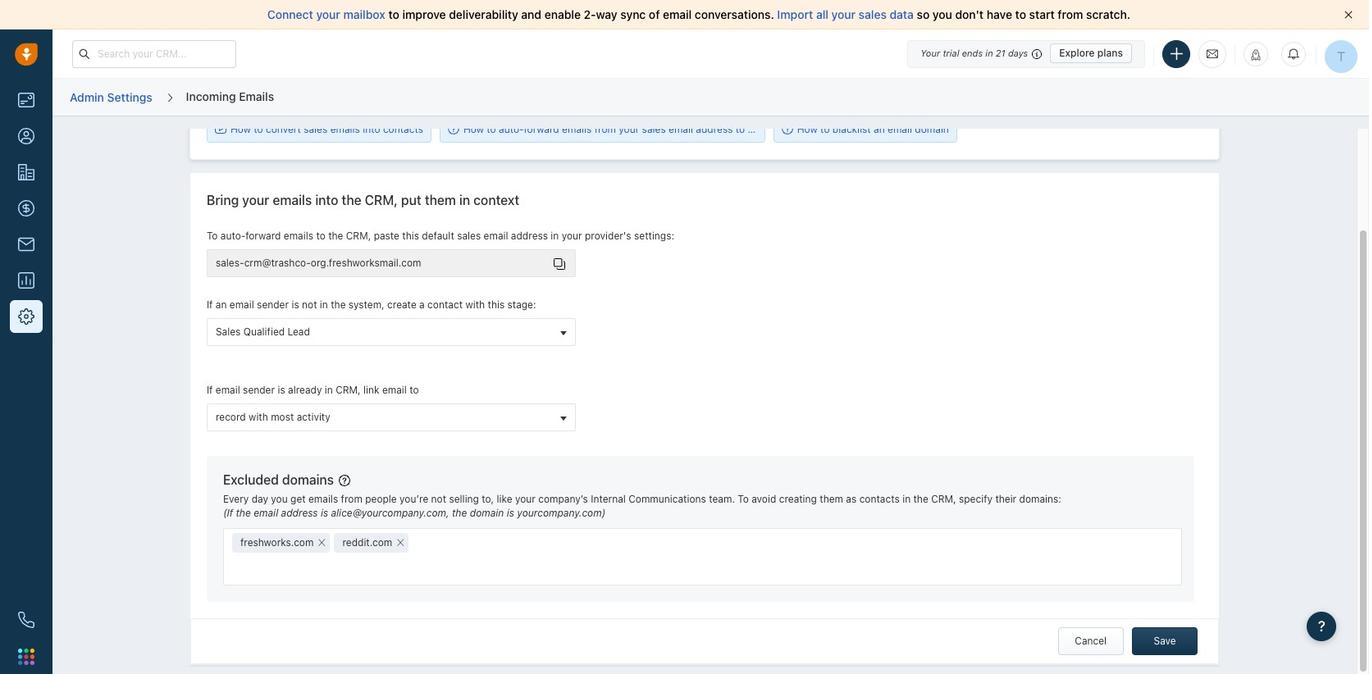 Task type: vqa. For each thing, say whether or not it's contained in the screenshot.
is
yes



Task type: locate. For each thing, give the bounding box(es) containing it.
1 horizontal spatial contacts
[[859, 493, 900, 505]]

phone image
[[18, 612, 34, 628]]

every day you get emails from people you're not selling to, like your company's internal communications team. to avoid creating them as contacts in the crm, specify their domains: (if the email address is alice@yourcompany.com, the domain is yourcompany.com)
[[223, 493, 1061, 519]]

crm, left specify
[[931, 493, 956, 505]]

1 horizontal spatial an
[[874, 123, 885, 135]]

into up bring your emails into the crm, put them in context
[[363, 123, 380, 135]]

1 vertical spatial into
[[315, 193, 338, 208]]

2 vertical spatial from
[[341, 493, 362, 505]]

from inside every day you get emails from people you're not selling to, like your company's internal communications team. to avoid creating them as contacts in the crm, specify their domains: (if the email address is alice@yourcompany.com, the domain is yourcompany.com)
[[341, 493, 362, 505]]

0 horizontal spatial address
[[281, 507, 318, 519]]

address
[[696, 123, 733, 135], [511, 230, 548, 242], [281, 507, 318, 519]]

0 vertical spatial with
[[466, 299, 485, 311]]

0 vertical spatial address
[[696, 123, 733, 135]]

domains
[[282, 473, 334, 488]]

them inside every day you get emails from people you're not selling to, like your company's internal communications team. to avoid creating them as contacts in the crm, specify their domains: (if the email address is alice@yourcompany.com, the domain is yourcompany.com)
[[820, 493, 843, 505]]

from
[[1058, 7, 1083, 21], [594, 123, 616, 135], [341, 493, 362, 505]]

1 vertical spatial you
[[271, 493, 288, 505]]

2 horizontal spatial from
[[1058, 7, 1083, 21]]

record
[[216, 411, 246, 424]]

you right so
[[933, 7, 952, 21]]

the up sales-crm@trashco-org.freshworksmail.com
[[328, 230, 343, 242]]

to inside 'link'
[[820, 123, 830, 135]]

1 vertical spatial contacts
[[859, 493, 900, 505]]

0 vertical spatial if
[[207, 299, 213, 311]]

people
[[365, 493, 397, 505]]

1 horizontal spatial them
[[820, 493, 843, 505]]

alice@yourcompany.com,
[[331, 507, 449, 519]]

this right paste
[[402, 230, 419, 242]]

how to convert sales emails into contacts link
[[215, 122, 423, 136]]

0 horizontal spatial contacts
[[383, 123, 423, 135]]

auto- up sales- at the top of page
[[220, 230, 245, 242]]

1 horizontal spatial you
[[933, 7, 952, 21]]

email inside 'link'
[[888, 123, 912, 135]]

domain
[[915, 123, 949, 135], [470, 507, 504, 519]]

into up sales-crm@trashco-org.freshworksmail.com
[[315, 193, 338, 208]]

sales-
[[216, 257, 244, 269]]

1 horizontal spatial domain
[[915, 123, 949, 135]]

settings
[[107, 90, 152, 104]]

0 horizontal spatial you
[[271, 493, 288, 505]]

× button down alice@yourcompany.com,
[[392, 533, 409, 551]]

with inside record with most activity button
[[249, 411, 268, 424]]

how right crm
[[797, 123, 818, 135]]

crm, left paste
[[346, 230, 371, 242]]

the left crm
[[748, 123, 763, 135]]

to up sales- at the top of page
[[207, 230, 218, 242]]

as
[[846, 493, 857, 505]]

sender up record with most activity
[[243, 384, 275, 396]]

to,
[[482, 493, 494, 505]]

contacts right as
[[859, 493, 900, 505]]

0 horizontal spatial how
[[230, 123, 251, 135]]

with right contact
[[466, 299, 485, 311]]

emails for get
[[308, 493, 338, 505]]

contact
[[428, 299, 463, 311]]

email
[[663, 7, 692, 21], [669, 123, 693, 135], [888, 123, 912, 135], [484, 230, 508, 242], [230, 299, 254, 311], [216, 384, 240, 396], [382, 384, 407, 396], [254, 507, 278, 519]]

sales qualified lead
[[216, 326, 310, 338]]

blacklist
[[833, 123, 871, 135]]

1 vertical spatial sender
[[243, 384, 275, 396]]

0 horizontal spatial this
[[402, 230, 419, 242]]

0 horizontal spatial from
[[341, 493, 362, 505]]

0 vertical spatial auto-
[[499, 123, 524, 135]]

to left avoid
[[738, 493, 749, 505]]

0 vertical spatial from
[[1058, 7, 1083, 21]]

how
[[230, 123, 251, 135], [463, 123, 484, 135], [797, 123, 818, 135]]

1 if from the top
[[207, 299, 213, 311]]

1 vertical spatial them
[[820, 493, 843, 505]]

record with most activity button
[[207, 404, 576, 432]]

how to convert sales emails into contacts
[[230, 123, 423, 135]]

them left as
[[820, 493, 843, 505]]

1 horizontal spatial forward
[[524, 123, 559, 135]]

conversations.
[[695, 7, 774, 21]]

1 horizontal spatial ×
[[396, 533, 405, 551]]

you left get
[[271, 493, 288, 505]]

domain down your
[[915, 123, 949, 135]]

is
[[292, 299, 299, 311], [278, 384, 285, 396], [321, 507, 328, 519], [507, 507, 514, 519]]

0 vertical spatial contacts
[[383, 123, 423, 135]]

the left specify
[[913, 493, 928, 505]]

is left already
[[278, 384, 285, 396]]

2 horizontal spatial address
[[696, 123, 733, 135]]

an up sales
[[216, 299, 227, 311]]

× down alice@yourcompany.com,
[[396, 533, 405, 551]]

crm
[[766, 123, 788, 135]]

1 vertical spatial address
[[511, 230, 548, 242]]

address down get
[[281, 507, 318, 519]]

address down context on the left of page
[[511, 230, 548, 242]]

0 horizontal spatial not
[[302, 299, 317, 311]]

and
[[521, 7, 542, 21]]

(if
[[223, 507, 233, 519]]

0 horizontal spatial them
[[425, 193, 456, 208]]

0 vertical spatial into
[[363, 123, 380, 135]]

in right already
[[325, 384, 333, 396]]

2 horizontal spatial how
[[797, 123, 818, 135]]

connect your mailbox to improve deliverability and enable 2-way sync of email conversations. import all your sales data so you don't have to start from scratch.
[[267, 7, 1131, 21]]

them
[[425, 193, 456, 208], [820, 493, 843, 505]]

1 vertical spatial auto-
[[220, 230, 245, 242]]

emails
[[239, 89, 274, 103]]

sales
[[859, 7, 887, 21], [304, 123, 328, 135], [642, 123, 666, 135], [457, 230, 481, 242]]

1 how from the left
[[230, 123, 251, 135]]

contacts up put
[[383, 123, 423, 135]]

start
[[1029, 7, 1055, 21]]

1 horizontal spatial to
[[738, 493, 749, 505]]

them right put
[[425, 193, 456, 208]]

1 vertical spatial from
[[594, 123, 616, 135]]

emails
[[330, 123, 360, 135], [562, 123, 592, 135], [273, 193, 312, 208], [284, 230, 313, 242], [308, 493, 338, 505]]

how for how to blacklist an email domain
[[797, 123, 818, 135]]

1 horizontal spatial auto-
[[499, 123, 524, 135]]

not up lead
[[302, 299, 317, 311]]

0 horizontal spatial × button
[[314, 533, 330, 551]]

context
[[473, 193, 519, 208]]

0 vertical spatial you
[[933, 7, 952, 21]]

0 vertical spatial sender
[[257, 299, 289, 311]]

1 × button from the left
[[314, 533, 330, 551]]

improve
[[402, 7, 446, 21]]

address left crm
[[696, 123, 733, 135]]

1 horizontal spatial into
[[363, 123, 380, 135]]

connect
[[267, 7, 313, 21]]

save
[[1154, 635, 1176, 647]]

1 × from the left
[[318, 533, 326, 551]]

this left stage:
[[488, 299, 505, 311]]

from for your
[[341, 493, 362, 505]]

× for reddit.com
[[396, 533, 405, 551]]

1 vertical spatial to
[[738, 493, 749, 505]]

2 × from the left
[[396, 533, 405, 551]]

1 vertical spatial with
[[249, 411, 268, 424]]

with left most
[[249, 411, 268, 424]]

sender up qualified
[[257, 299, 289, 311]]

None search field
[[409, 533, 429, 552]]

sender
[[257, 299, 289, 311], [243, 384, 275, 396]]

domains:
[[1019, 493, 1061, 505]]

× button left reddit.com at the left
[[314, 533, 330, 551]]

import all your sales data link
[[777, 7, 917, 21]]

how down incoming emails
[[230, 123, 251, 135]]

0 horizontal spatial domain
[[470, 507, 504, 519]]

provider's
[[585, 230, 631, 242]]

0 vertical spatial to
[[207, 230, 218, 242]]

forward
[[524, 123, 559, 135], [245, 230, 281, 242]]

domain down the to,
[[470, 507, 504, 519]]

1 vertical spatial not
[[431, 493, 446, 505]]

this
[[402, 230, 419, 242], [488, 299, 505, 311]]

enable
[[544, 7, 581, 21]]

domain inside 'link'
[[915, 123, 949, 135]]

way
[[596, 7, 617, 21]]

with
[[466, 299, 485, 311], [249, 411, 268, 424]]

auto- inside how to auto-forward emails from your sales email address to the crm link
[[499, 123, 524, 135]]

to up record with most activity button
[[410, 384, 419, 396]]

1 vertical spatial this
[[488, 299, 505, 311]]

1 vertical spatial domain
[[470, 507, 504, 519]]

freshworks switcher image
[[18, 649, 34, 665]]

1 vertical spatial forward
[[245, 230, 281, 242]]

auto- up context on the left of page
[[499, 123, 524, 135]]

paste
[[374, 230, 399, 242]]

sales
[[216, 326, 241, 338]]

2 × button from the left
[[392, 533, 409, 551]]

ends
[[962, 48, 983, 58]]

the down selling at the bottom left of page
[[452, 507, 467, 519]]

1 vertical spatial an
[[216, 299, 227, 311]]

in right as
[[903, 493, 911, 505]]

2 how from the left
[[463, 123, 484, 135]]

to right the mailbox
[[388, 7, 399, 21]]

to left blacklist
[[820, 123, 830, 135]]

0 horizontal spatial an
[[216, 299, 227, 311]]

in left provider's
[[551, 230, 559, 242]]

how inside 'link'
[[797, 123, 818, 135]]

an right blacklist
[[874, 123, 885, 135]]

scratch.
[[1086, 7, 1131, 21]]

your trial ends in 21 days
[[921, 48, 1028, 58]]

× button
[[314, 533, 330, 551], [392, 533, 409, 551]]

bring
[[207, 193, 239, 208]]

0 horizontal spatial into
[[315, 193, 338, 208]]

emails inside every day you get emails from people you're not selling to, like your company's internal communications team. to avoid creating them as contacts in the crm, specify their domains: (if the email address is alice@yourcompany.com, the domain is yourcompany.com)
[[308, 493, 338, 505]]

1 horizontal spatial × button
[[392, 533, 409, 551]]

how for how to auto-forward emails from your sales email address to the crm
[[463, 123, 484, 135]]

0 vertical spatial an
[[874, 123, 885, 135]]

1 horizontal spatial address
[[511, 230, 548, 242]]

if
[[207, 299, 213, 311], [207, 384, 213, 396]]

to inside every day you get emails from people you're not selling to, like your company's internal communications team. to avoid creating them as contacts in the crm, specify their domains: (if the email address is alice@yourcompany.com, the domain is yourcompany.com)
[[738, 493, 749, 505]]

2 vertical spatial address
[[281, 507, 318, 519]]

0 vertical spatial them
[[425, 193, 456, 208]]

emails for sales
[[330, 123, 360, 135]]

1 vertical spatial if
[[207, 384, 213, 396]]

how up context on the left of page
[[463, 123, 484, 135]]

2 if from the top
[[207, 384, 213, 396]]

in left context on the left of page
[[459, 193, 470, 208]]

your inside every day you get emails from people you're not selling to, like your company's internal communications team. to avoid creating them as contacts in the crm, specify their domains: (if the email address is alice@yourcompany.com, the domain is yourcompany.com)
[[515, 493, 536, 505]]

activity
[[297, 411, 330, 424]]

0 vertical spatial domain
[[915, 123, 949, 135]]

crm,
[[365, 193, 398, 208], [346, 230, 371, 242], [336, 384, 361, 396], [931, 493, 956, 505]]

3 how from the left
[[797, 123, 818, 135]]

0 horizontal spatial ×
[[318, 533, 326, 551]]

you're
[[400, 493, 428, 505]]

1 horizontal spatial not
[[431, 493, 446, 505]]

1 horizontal spatial how
[[463, 123, 484, 135]]

is down like
[[507, 507, 514, 519]]

Search your CRM... text field
[[72, 40, 236, 68]]

× right "freshworks.com"
[[318, 533, 326, 551]]

default
[[422, 230, 454, 242]]

not right you're
[[431, 493, 446, 505]]

freshworks.com
[[240, 537, 314, 549]]

0 horizontal spatial with
[[249, 411, 268, 424]]

1 horizontal spatial from
[[594, 123, 616, 135]]

the
[[748, 123, 763, 135], [342, 193, 362, 208], [328, 230, 343, 242], [331, 299, 346, 311], [913, 493, 928, 505], [236, 507, 251, 519], [452, 507, 467, 519]]



Task type: describe. For each thing, give the bounding box(es) containing it.
all
[[816, 7, 829, 21]]

plans
[[1098, 47, 1123, 59]]

you inside every day you get emails from people you're not selling to, like your company's internal communications team. to avoid creating them as contacts in the crm, specify their domains: (if the email address is alice@yourcompany.com, the domain is yourcompany.com)
[[271, 493, 288, 505]]

deliverability
[[449, 7, 518, 21]]

the inside how to auto-forward emails from your sales email address to the crm link
[[748, 123, 763, 135]]

creating
[[779, 493, 817, 505]]

explore plans
[[1059, 47, 1123, 59]]

not inside every day you get emails from people you're not selling to, like your company's internal communications team. to avoid creating them as contacts in the crm, specify their domains: (if the email address is alice@yourcompany.com, the domain is yourcompany.com)
[[431, 493, 446, 505]]

team.
[[709, 493, 735, 505]]

1 horizontal spatial this
[[488, 299, 505, 311]]

how to blacklist an email domain
[[797, 123, 949, 135]]

their
[[995, 493, 1017, 505]]

an inside how to blacklist an email domain 'link'
[[874, 123, 885, 135]]

from for crm
[[594, 123, 616, 135]]

yourcompany.com)
[[517, 507, 606, 519]]

sales-crm@trashco-org.freshworksmail.com
[[216, 257, 421, 269]]

if an email sender is not in the system, create a contact with this stage:
[[207, 299, 536, 311]]

communications
[[629, 493, 706, 505]]

to up sales-crm@trashco-org.freshworksmail.com
[[316, 230, 325, 242]]

how to auto-forward emails from your sales email address to the crm
[[463, 123, 788, 135]]

avoid
[[752, 493, 776, 505]]

phone element
[[10, 604, 43, 637]]

get
[[290, 493, 306, 505]]

sync
[[620, 7, 646, 21]]

× button for reddit.com
[[392, 533, 409, 551]]

emails for forward
[[562, 123, 592, 135]]

admin settings link
[[69, 84, 153, 110]]

import
[[777, 7, 813, 21]]

domain inside every day you get emails from people you're not selling to, like your company's internal communications team. to avoid creating them as contacts in the crm, specify their domains: (if the email address is alice@yourcompany.com, the domain is yourcompany.com)
[[470, 507, 504, 519]]

explore
[[1059, 47, 1095, 59]]

incoming emails
[[186, 89, 274, 103]]

excluded
[[223, 473, 279, 488]]

sales qualified lead button
[[207, 318, 576, 346]]

the left system,
[[331, 299, 346, 311]]

every
[[223, 493, 249, 505]]

save button
[[1132, 628, 1198, 656]]

selling
[[449, 493, 479, 505]]

send email image
[[1207, 47, 1218, 61]]

internal
[[591, 493, 626, 505]]

in inside every day you get emails from people you're not selling to, like your company's internal communications team. to avoid creating them as contacts in the crm, specify their domains: (if the email address is alice@yourcompany.com, the domain is yourcompany.com)
[[903, 493, 911, 505]]

is down domains
[[321, 507, 328, 519]]

is up lead
[[292, 299, 299, 311]]

stage:
[[507, 299, 536, 311]]

email inside every day you get emails from people you're not selling to, like your company's internal communications team. to avoid creating them as contacts in the crm, specify their domains: (if the email address is alice@yourcompany.com, the domain is yourcompany.com)
[[254, 507, 278, 519]]

1 horizontal spatial with
[[466, 299, 485, 311]]

bring your emails into the crm, put them in context
[[207, 193, 519, 208]]

a
[[419, 299, 425, 311]]

your
[[921, 48, 940, 58]]

already
[[288, 384, 322, 396]]

0 vertical spatial this
[[402, 230, 419, 242]]

so
[[917, 7, 930, 21]]

excluded domains
[[223, 473, 334, 488]]

0 horizontal spatial auto-
[[220, 230, 245, 242]]

put
[[401, 193, 421, 208]]

to left convert
[[254, 123, 263, 135]]

contacts inside every day you get emails from people you're not selling to, like your company's internal communications team. to avoid creating them as contacts in the crm, specify their domains: (if the email address is alice@yourcompany.com, the domain is yourcompany.com)
[[859, 493, 900, 505]]

sales inside how to auto-forward emails from your sales email address to the crm link
[[642, 123, 666, 135]]

close image
[[1345, 11, 1353, 19]]

like
[[497, 493, 512, 505]]

data
[[890, 7, 914, 21]]

cancel
[[1075, 635, 1107, 647]]

settings:
[[634, 230, 674, 242]]

to left start
[[1015, 7, 1026, 21]]

0 horizontal spatial forward
[[245, 230, 281, 242]]

convert
[[266, 123, 301, 135]]

don't
[[955, 7, 984, 21]]

crm, left put
[[365, 193, 398, 208]]

0 vertical spatial not
[[302, 299, 317, 311]]

admin settings
[[70, 90, 152, 104]]

if for if an email sender is not in the system, create a contact with this stage:
[[207, 299, 213, 311]]

connect your mailbox link
[[267, 7, 388, 21]]

to up context on the left of page
[[487, 123, 496, 135]]

to auto-forward emails to the crm, paste this default sales email address in your provider's settings:
[[207, 230, 674, 242]]

how for how to convert sales emails into contacts
[[230, 123, 251, 135]]

days
[[1008, 48, 1028, 58]]

system,
[[349, 299, 384, 311]]

company's
[[538, 493, 588, 505]]

create
[[387, 299, 417, 311]]

org.freshworksmail.com
[[311, 257, 421, 269]]

how to auto-forward emails from your sales email address to the crm link
[[448, 122, 788, 136]]

record with most activity
[[216, 411, 330, 424]]

explore plans link
[[1050, 43, 1132, 63]]

sales inside how to convert sales emails into contacts link
[[304, 123, 328, 135]]

the right (if
[[236, 507, 251, 519]]

lead
[[288, 326, 310, 338]]

if for if email sender is already in crm, link email to
[[207, 384, 213, 396]]

0 vertical spatial forward
[[524, 123, 559, 135]]

crm@trashco-
[[244, 257, 311, 269]]

qualified
[[243, 326, 285, 338]]

2-
[[584, 7, 596, 21]]

link
[[363, 384, 379, 396]]

× button for freshworks.com
[[314, 533, 330, 551]]

crm, left the link
[[336, 384, 361, 396]]

most
[[271, 411, 294, 424]]

mailbox
[[343, 7, 385, 21]]

to left crm
[[736, 123, 745, 135]]

in left the 21 on the right top of page
[[986, 48, 993, 58]]

day
[[252, 493, 268, 505]]

0 horizontal spatial to
[[207, 230, 218, 242]]

in down sales-crm@trashco-org.freshworksmail.com
[[320, 299, 328, 311]]

admin
[[70, 90, 104, 104]]

the left put
[[342, 193, 362, 208]]

crm, inside every day you get emails from people you're not selling to, like your company's internal communications team. to avoid creating them as contacts in the crm, specify their domains: (if the email address is alice@yourcompany.com, the domain is yourcompany.com)
[[931, 493, 956, 505]]

how to blacklist an email domain link
[[782, 122, 949, 136]]

what's new image
[[1250, 49, 1262, 60]]

reddit.com
[[342, 537, 392, 549]]

address inside every day you get emails from people you're not selling to, like your company's internal communications team. to avoid creating them as contacts in the crm, specify their domains: (if the email address is alice@yourcompany.com, the domain is yourcompany.com)
[[281, 507, 318, 519]]

incoming
[[186, 89, 236, 103]]

× for freshworks.com
[[318, 533, 326, 551]]

have
[[987, 7, 1012, 21]]

21
[[996, 48, 1006, 58]]



